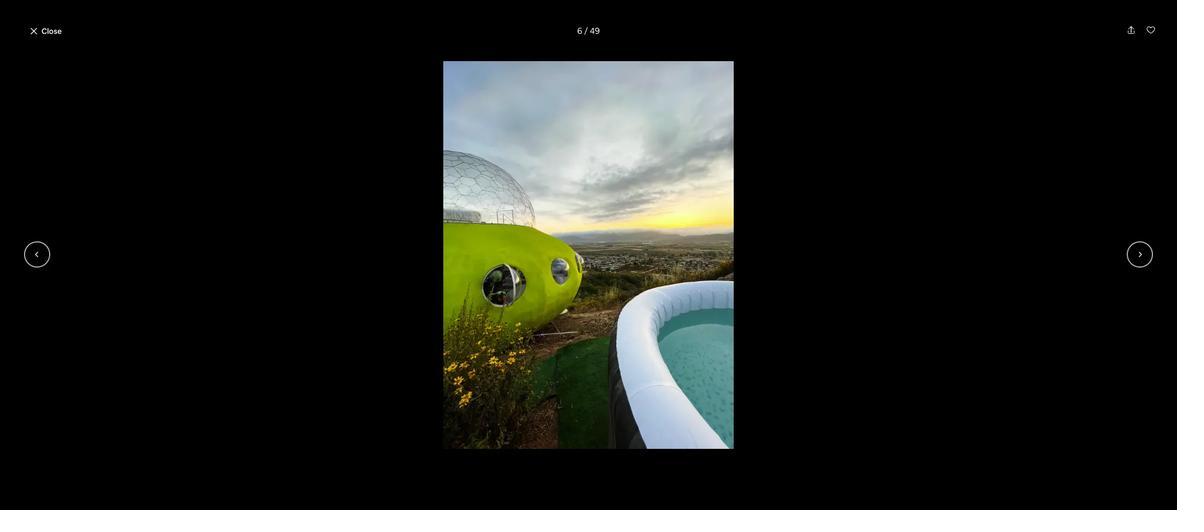 Task type: vqa. For each thing, say whether or not it's contained in the screenshot.
'Edit' button corresponding to Preferred language English
no



Task type: describe. For each thing, give the bounding box(es) containing it.
$337
[[700, 406, 727, 421]]

zarco
[[451, 79, 472, 89]]

total
[[700, 422, 718, 432]]

Start your search search field
[[503, 9, 666, 35]]

francisco zarco (valle de guadalupe), baja california, mexico
[[415, 79, 632, 89]]

6 / 49
[[577, 25, 600, 37]]

6
[[577, 25, 582, 37]]

ufo guadalupe image 1 image
[[279, 104, 585, 375]]

ufo guadalupe image 2 image
[[589, 104, 737, 239]]



Task type: locate. For each thing, give the bounding box(es) containing it.
listing image 8 image
[[655, 304, 787, 481], [655, 304, 787, 481]]

(valle
[[474, 79, 494, 89]]

listing image 5 image
[[382, 34, 582, 300], [382, 34, 582, 300]]

listing image 7 image
[[382, 304, 651, 510], [382, 304, 651, 510]]

ufo guadalupe image 3 image
[[589, 244, 737, 375]]

before
[[719, 422, 743, 432]]

de
[[495, 79, 505, 89]]

$337 total before taxes
[[700, 406, 764, 432]]

california,
[[568, 79, 605, 89]]

ufo is a superhost. learn more about ufo. image
[[605, 392, 636, 423], [605, 392, 636, 423]]

dialog
[[0, 0, 1177, 510]]

/
[[584, 25, 588, 37]]

listing image 6 image
[[587, 34, 787, 300], [587, 34, 787, 300], [52, 61, 1125, 449], [52, 61, 1125, 449]]

francisco
[[415, 79, 450, 89]]

guadalupe),
[[506, 79, 550, 89]]

49
[[590, 25, 600, 37]]

francisco zarco (valle de guadalupe), baja california, mexico button
[[415, 78, 632, 91]]

mexico
[[607, 79, 632, 89]]

taxes
[[745, 422, 764, 432]]

baja
[[552, 79, 567, 89]]



